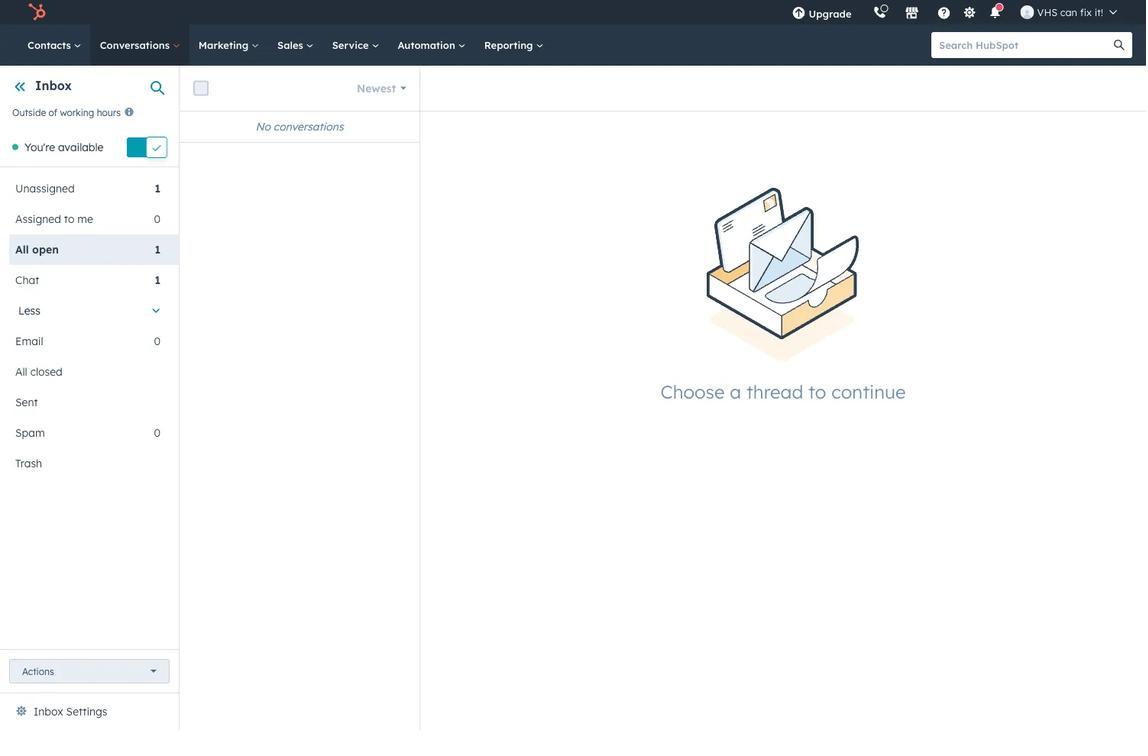 Task type: vqa. For each thing, say whether or not it's contained in the screenshot.
Automation link
yes



Task type: locate. For each thing, give the bounding box(es) containing it.
0 for assigned to me
[[154, 212, 160, 226]]

all
[[15, 243, 29, 256], [15, 365, 27, 378]]

to
[[64, 212, 74, 226], [808, 380, 826, 403]]

it!
[[1095, 6, 1103, 18]]

marketplaces button
[[896, 0, 928, 24]]

spam
[[15, 426, 45, 440]]

3 0 from the top
[[154, 426, 160, 440]]

3 1 from the top
[[155, 273, 160, 287]]

contacts link
[[18, 24, 91, 66]]

2 1 from the top
[[155, 243, 160, 256]]

1 vertical spatial all
[[15, 365, 27, 378]]

all inside button
[[15, 365, 27, 378]]

automation link
[[388, 24, 475, 66]]

help image
[[937, 7, 951, 21]]

conversations link
[[91, 24, 189, 66]]

to left me
[[64, 212, 74, 226]]

sent button
[[9, 387, 160, 418]]

you're
[[24, 140, 55, 154]]

newest
[[357, 81, 396, 95]]

0 vertical spatial 1
[[155, 182, 160, 195]]

1 vertical spatial 0
[[154, 335, 160, 348]]

assigned
[[15, 212, 61, 226]]

you're available image
[[12, 144, 18, 150]]

outside
[[12, 106, 46, 118]]

all for all closed
[[15, 365, 27, 378]]

working
[[60, 106, 94, 118]]

search image
[[1114, 40, 1125, 50]]

automation
[[398, 39, 458, 51]]

help button
[[931, 0, 957, 24]]

1 horizontal spatial to
[[808, 380, 826, 403]]

2 vertical spatial 1
[[155, 273, 160, 287]]

1 0 from the top
[[154, 212, 160, 226]]

settings
[[66, 705, 107, 719]]

inbox up of
[[35, 78, 72, 93]]

hubspot image
[[28, 3, 46, 21]]

0 vertical spatial 0
[[154, 212, 160, 226]]

1 vertical spatial to
[[808, 380, 826, 403]]

0 vertical spatial inbox
[[35, 78, 72, 93]]

inbox
[[35, 78, 72, 93], [34, 705, 63, 719]]

inbox inside inbox settings link
[[34, 705, 63, 719]]

terry turtle image
[[1020, 5, 1034, 19]]

to right thread
[[808, 380, 826, 403]]

reporting link
[[475, 24, 553, 66]]

0 vertical spatial all
[[15, 243, 29, 256]]

0 vertical spatial to
[[64, 212, 74, 226]]

you're available
[[24, 140, 103, 154]]

notifications button
[[982, 0, 1008, 24]]

sales
[[277, 39, 306, 51]]

conversations
[[100, 39, 173, 51]]

menu
[[781, 0, 1128, 24]]

0
[[154, 212, 160, 226], [154, 335, 160, 348], [154, 426, 160, 440]]

choose a thread to continue main content
[[180, 66, 1146, 730]]

menu containing vhs can fix it!
[[781, 0, 1128, 24]]

upgrade
[[809, 7, 852, 20]]

2 vertical spatial 0
[[154, 426, 160, 440]]

trash
[[15, 457, 42, 470]]

assigned to me
[[15, 212, 93, 226]]

all left closed in the left of the page
[[15, 365, 27, 378]]

1 vertical spatial inbox
[[34, 705, 63, 719]]

2 0 from the top
[[154, 335, 160, 348]]

inbox left settings
[[34, 705, 63, 719]]

all for all open
[[15, 243, 29, 256]]

menu item
[[862, 0, 865, 24]]

of
[[49, 106, 57, 118]]

vhs can fix it!
[[1037, 6, 1103, 18]]

hubspot link
[[18, 3, 57, 21]]

thread
[[746, 380, 803, 403]]

2 all from the top
[[15, 365, 27, 378]]

no conversations
[[255, 120, 344, 133]]

me
[[77, 212, 93, 226]]

1 vertical spatial 1
[[155, 243, 160, 256]]

1 1 from the top
[[155, 182, 160, 195]]

all left "open" at the left
[[15, 243, 29, 256]]

continue
[[831, 380, 906, 403]]

1
[[155, 182, 160, 195], [155, 243, 160, 256], [155, 273, 160, 287]]

upgrade image
[[792, 7, 806, 21]]

1 all from the top
[[15, 243, 29, 256]]

closed
[[30, 365, 62, 378]]

all closed button
[[9, 357, 160, 387]]

fix
[[1080, 6, 1092, 18]]



Task type: describe. For each thing, give the bounding box(es) containing it.
less
[[18, 304, 40, 317]]

conversations
[[273, 120, 344, 133]]

actions
[[22, 666, 54, 677]]

actions button
[[9, 659, 170, 684]]

marketing
[[198, 39, 251, 51]]

inbox for inbox settings
[[34, 705, 63, 719]]

sales link
[[268, 24, 323, 66]]

service
[[332, 39, 372, 51]]

contacts
[[28, 39, 74, 51]]

0 horizontal spatial to
[[64, 212, 74, 226]]

Search HubSpot search field
[[931, 32, 1119, 58]]

unassigned
[[15, 182, 75, 195]]

chat
[[15, 273, 39, 287]]

inbox for inbox
[[35, 78, 72, 93]]

sent
[[15, 396, 38, 409]]

vhs
[[1037, 6, 1057, 18]]

marketplaces image
[[905, 7, 919, 21]]

open
[[32, 243, 59, 256]]

marketing link
[[189, 24, 268, 66]]

inbox settings
[[34, 705, 107, 719]]

no
[[255, 120, 270, 133]]

choose
[[660, 380, 725, 403]]

all closed
[[15, 365, 62, 378]]

outside of working hours
[[12, 106, 121, 118]]

calling icon image
[[873, 6, 887, 20]]

vhs can fix it! button
[[1011, 0, 1126, 24]]

available
[[58, 140, 103, 154]]

0 for spam
[[154, 426, 160, 440]]

inbox settings link
[[34, 703, 107, 721]]

1 for all open
[[155, 243, 160, 256]]

all open
[[15, 243, 59, 256]]

can
[[1060, 6, 1077, 18]]

hours
[[97, 106, 121, 118]]

0 for email
[[154, 335, 160, 348]]

settings link
[[960, 4, 979, 20]]

1 for unassigned
[[155, 182, 160, 195]]

email
[[15, 335, 43, 348]]

search button
[[1106, 32, 1132, 58]]

to inside main content
[[808, 380, 826, 403]]

trash button
[[9, 448, 160, 479]]

a
[[730, 380, 741, 403]]

notifications image
[[988, 7, 1002, 21]]

settings image
[[963, 6, 976, 20]]

choose a thread to continue
[[660, 380, 906, 403]]

calling icon button
[[867, 2, 893, 22]]

newest button
[[347, 73, 416, 104]]

service link
[[323, 24, 388, 66]]

reporting
[[484, 39, 536, 51]]

1 for chat
[[155, 273, 160, 287]]



